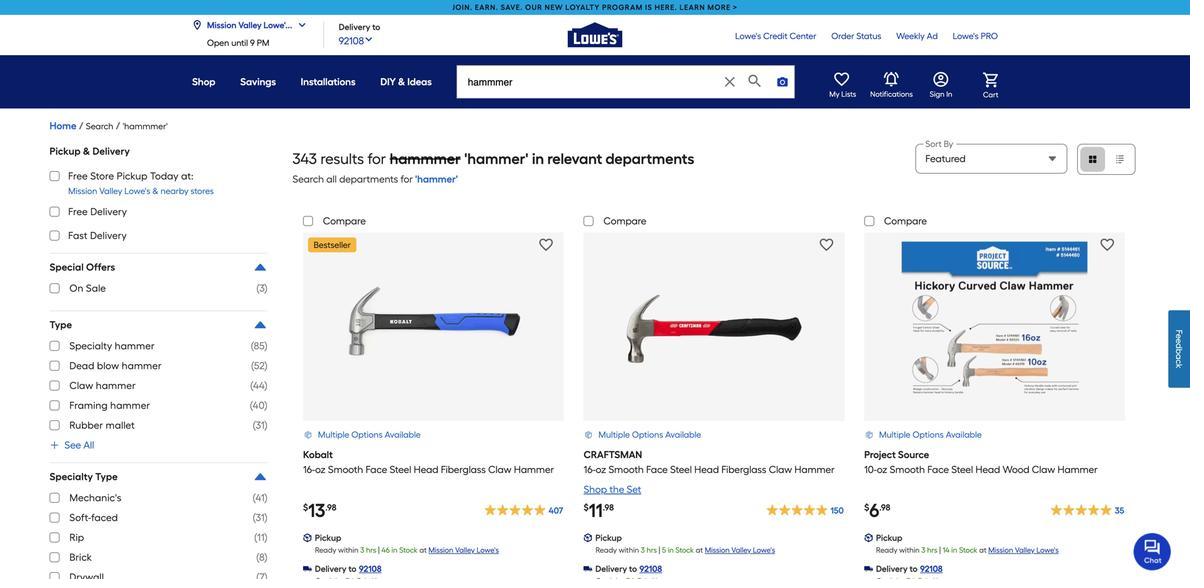 Task type: vqa. For each thing, say whether or not it's contained in the screenshot.


Task type: describe. For each thing, give the bounding box(es) containing it.
hrs for 46
[[366, 546, 376, 555]]

multiple options outlined image
[[584, 430, 594, 440]]

shop for shop the set
[[584, 484, 607, 495]]

1 vertical spatial type
[[95, 471, 118, 483]]

face for craftsman
[[646, 464, 668, 476]]

is
[[645, 3, 653, 12]]

hrs for 5
[[647, 546, 657, 555]]

more
[[708, 3, 731, 12]]

multiple options available for third multiple options available link from the left
[[879, 429, 982, 440]]

mission valley lowe's button for ready within 3 hrs | 46 in stock at mission valley lowe's
[[429, 544, 499, 556]]

mallet
[[106, 419, 135, 431]]

my lists link
[[830, 72, 857, 99]]

faced
[[91, 512, 118, 524]]

2 options from the left
[[632, 429, 663, 440]]

>
[[733, 3, 738, 12]]

chevron down image
[[292, 20, 307, 30]]

free for free delivery
[[68, 206, 88, 218]]

( for rubber
[[253, 419, 256, 431]]

in for ready within 3 hrs | 14 in stock at mission valley lowe's
[[952, 546, 958, 555]]

$ 13 .98
[[303, 499, 337, 522]]

) for claw
[[265, 380, 268, 392]]

11 for $ 11 .98
[[589, 499, 603, 522]]

( down "( 11 )"
[[256, 552, 259, 563]]

pickup down home link
[[50, 145, 81, 157]]

mission valley lowe'...
[[207, 20, 292, 30]]

2 vertical spatial &
[[152, 186, 158, 196]]

( 52 )
[[251, 360, 268, 372]]

see all
[[64, 439, 94, 451]]

the
[[610, 484, 625, 495]]

multiple options available for 3rd multiple options available link from right
[[318, 429, 421, 440]]

specialty type
[[50, 471, 118, 483]]

weekly ad link
[[897, 30, 938, 42]]

44
[[253, 380, 265, 392]]

150 button
[[765, 502, 845, 520]]

kobalt 16-oz smooth face steel head fiberglass claw hammer
[[303, 449, 554, 476]]

set
[[627, 484, 642, 495]]

sale
[[86, 282, 106, 294]]

2 e from the top
[[1174, 338, 1185, 343]]

407
[[549, 505, 563, 516]]

( 44 )
[[250, 380, 268, 392]]

mission inside button
[[207, 20, 237, 30]]

sign
[[930, 90, 945, 99]]

weekly
[[897, 31, 925, 41]]

within for 5
[[619, 546, 639, 555]]

installations button
[[301, 71, 356, 93]]

pickup up mission valley lowe's & nearby stores
[[117, 170, 148, 182]]

delivery to
[[339, 22, 380, 32]]

brick
[[69, 552, 92, 563]]

2 compare from the left
[[604, 215, 647, 227]]

14
[[943, 546, 950, 555]]

92108 for ready within 3 hrs | 46 in stock at mission valley lowe's
[[359, 564, 382, 574]]

mission for ready within 3 hrs | 46 in stock at mission valley lowe's
[[429, 546, 454, 555]]

store
[[90, 170, 114, 182]]

mission valley lowe's button for ready within 3 hrs | 14 in stock at mission valley lowe's
[[989, 544, 1059, 556]]

( up "( 11 )"
[[253, 492, 256, 504]]

rubber mallet
[[69, 419, 135, 431]]

31 for rubber mallet
[[256, 419, 265, 431]]

free for free store pickup today at:
[[68, 170, 88, 182]]

92108 button for ready within 3 hrs | 46 in stock at mission valley lowe's
[[359, 563, 382, 575]]

join. earn. save. our new loyalty program is here. learn more >
[[453, 3, 738, 12]]

lowe's down 150 button
[[753, 546, 775, 555]]

delivery to 92108 for ready within 3 hrs | 46 in stock at mission valley lowe's
[[315, 564, 382, 574]]

13
[[308, 499, 325, 522]]

location image
[[192, 20, 202, 30]]

35 button
[[1050, 502, 1125, 520]]

rip
[[69, 532, 84, 543]]

claw inside kobalt 16-oz smooth face steel head fiberglass claw hammer
[[488, 464, 512, 476]]

stock for 14
[[959, 546, 978, 555]]

bestseller
[[314, 240, 351, 250]]

head inside project source 10-oz smooth face steel head wood claw hammer
[[976, 464, 1001, 476]]

0 horizontal spatial for
[[368, 150, 386, 168]]

f e e d b a c k button
[[1169, 310, 1190, 388]]

lowe's home improvement notification center image
[[884, 72, 899, 87]]

1 vertical spatial for
[[401, 173, 413, 185]]

delivery down home / search / 'hammmer'
[[93, 145, 130, 157]]

1 multiple options available link from the left
[[303, 428, 421, 441]]

delivery down $ 6 .98
[[876, 564, 908, 574]]

available for 2nd multiple options available link
[[666, 429, 701, 440]]

) for framing
[[265, 400, 268, 411]]

plus image
[[50, 440, 60, 450]]

9 ) from the top
[[265, 532, 268, 543]]

( 3 )
[[256, 282, 268, 294]]

( 40 )
[[250, 400, 268, 411]]

3 multiple options available link from the left
[[865, 428, 982, 441]]

home link
[[50, 118, 77, 134]]

search image
[[749, 75, 761, 87]]

triangle up image for 41
[[253, 469, 268, 484]]

lowe's down 35 'button'
[[1037, 546, 1059, 555]]

within for 14
[[900, 546, 920, 555]]

mission for ready within 3 hrs | 14 in stock at mission valley lowe's
[[989, 546, 1014, 555]]

52
[[254, 360, 265, 372]]

delivery down actual price $13.98 element
[[315, 564, 347, 574]]

open until 9 pm
[[207, 38, 270, 48]]

on sale
[[69, 282, 106, 294]]

to for ready within 3 hrs | 46 in stock at mission valley lowe's
[[349, 564, 357, 574]]

pro
[[981, 31, 998, 41]]

project
[[865, 449, 896, 461]]

lowe's home improvement lists image
[[835, 72, 849, 87]]

92108 button for ready within 3 hrs | 14 in stock at mission valley lowe's
[[920, 563, 943, 575]]

diy & ideas
[[381, 76, 432, 88]]

92108 button up installations button
[[339, 32, 374, 48]]

( for soft-
[[253, 512, 256, 524]]

f e e d b a c k
[[1174, 330, 1185, 368]]

0 vertical spatial type
[[50, 319, 72, 331]]

( for specialty
[[251, 340, 254, 352]]

dead
[[69, 360, 95, 372]]

to for ready within 3 hrs | 5 in stock at mission valley lowe's
[[629, 564, 637, 574]]

order status
[[832, 31, 882, 41]]

5 stars image for 6
[[1050, 502, 1125, 520]]

41
[[256, 492, 265, 504]]

| for 46
[[378, 546, 380, 555]]

lowe's pro
[[953, 31, 998, 41]]

at for 14
[[980, 546, 987, 555]]

11 for ( 11 )
[[257, 532, 265, 543]]

Search Query text field
[[457, 66, 719, 98]]

framing hammer
[[69, 400, 150, 411]]

shop for shop
[[192, 76, 216, 88]]

sign in
[[930, 90, 953, 99]]

steel for craftsman
[[670, 464, 692, 476]]

2 multiple options outlined image from the left
[[865, 430, 874, 440]]

1 multiple options outlined image from the left
[[303, 430, 313, 440]]

free delivery
[[68, 206, 127, 218]]

2 multiple options available link from the left
[[584, 428, 701, 441]]

k
[[1174, 364, 1185, 368]]

claw inside craftsman 16-oz smooth face steel head fiberglass claw hammer
[[769, 464, 792, 476]]

shop the set link
[[584, 477, 642, 497]]

& for pickup
[[83, 145, 90, 157]]

rubber
[[69, 419, 103, 431]]

my lists
[[830, 90, 857, 99]]

3 multiple from the left
[[879, 429, 911, 440]]

) for dead
[[265, 360, 268, 372]]

join.
[[453, 3, 473, 12]]

heart outline image for 2nd multiple options available link
[[820, 238, 834, 252]]

search inside home / search / 'hammmer'
[[86, 121, 113, 131]]

2 multiple from the left
[[599, 429, 630, 440]]

to for ready within 3 hrs | 14 in stock at mission valley lowe's
[[910, 564, 918, 574]]

valley for ready within 3 hrs | 46 in stock at mission valley lowe's
[[455, 546, 475, 555]]

) for on
[[265, 282, 268, 294]]

in inside 343 results for hammmer ' hammer ' in relevant departments search all departments for ' hammer '
[[532, 150, 544, 168]]

pickup for ready within 3 hrs | 46 in stock at mission valley lowe's
[[315, 533, 341, 543]]

46
[[382, 546, 390, 555]]

camera image
[[777, 76, 789, 88]]

3 for ready within 3 hrs | 14 in stock at mission valley lowe's
[[922, 546, 926, 555]]

soft-
[[69, 512, 91, 524]]

10-
[[865, 464, 877, 476]]

relevant
[[548, 150, 602, 168]]

0 horizontal spatial departments
[[339, 173, 398, 185]]

1 compare from the left
[[323, 215, 366, 227]]

hammer for craftsman 16-oz smooth face steel head fiberglass claw hammer
[[795, 464, 835, 476]]

hrs for 14
[[928, 546, 938, 555]]

$ 11 .98
[[584, 499, 614, 522]]

( for on
[[256, 282, 259, 294]]

.98 for 13
[[325, 502, 337, 513]]

all
[[326, 173, 337, 185]]

chat invite button image
[[1134, 533, 1172, 570]]

fiberglass for kobalt 16-oz smooth face steel head fiberglass claw hammer
[[441, 464, 486, 476]]

10 ) from the top
[[265, 552, 268, 563]]

lowe's down 407 button at the left of page
[[477, 546, 499, 555]]

5
[[662, 546, 666, 555]]

at for 5
[[696, 546, 703, 555]]

specialty type button
[[50, 463, 268, 490]]

cart button
[[966, 72, 999, 100]]

heart outline image for third multiple options available link from the left
[[1101, 238, 1114, 252]]

pickup image for ready within 3 hrs | 5 in stock at mission valley lowe's
[[584, 534, 593, 542]]

notifications
[[871, 90, 913, 99]]

) for specialty
[[265, 340, 268, 352]]

92108 button for ready within 3 hrs | 5 in stock at mission valley lowe's
[[640, 563, 662, 575]]

to up chevron down image
[[372, 22, 380, 32]]

f
[[1174, 330, 1185, 334]]

wood
[[1003, 464, 1030, 476]]

kobalt
[[303, 449, 333, 461]]

fiberglass for craftsman 16-oz smooth face steel head fiberglass claw hammer
[[722, 464, 767, 476]]

triangle up image for 85
[[253, 317, 268, 332]]

1 horizontal spatial departments
[[606, 150, 695, 168]]

mission for ready within 3 hrs | 5 in stock at mission valley lowe's
[[705, 546, 730, 555]]

( 11 )
[[254, 532, 268, 543]]

lowe's left pro
[[953, 31, 979, 41]]

pickup for ready within 3 hrs | 5 in stock at mission valley lowe's
[[596, 533, 622, 543]]

on
[[69, 282, 84, 294]]

shop the set
[[584, 484, 642, 495]]

mission valley lowe's & nearby stores button
[[68, 184, 214, 198]]

40
[[253, 400, 265, 411]]

at:
[[181, 170, 194, 182]]

claw down dead
[[69, 380, 93, 392]]

at for 46
[[420, 546, 427, 555]]

shop button
[[192, 71, 216, 93]]

my
[[830, 90, 840, 99]]

lowe's home improvement logo image
[[568, 8, 623, 62]]

lowe's credit center
[[735, 31, 817, 41]]

join. earn. save. our new loyalty program is here. learn more > link
[[450, 0, 740, 15]]

here.
[[655, 3, 678, 12]]



Task type: locate. For each thing, give the bounding box(es) containing it.
92108 down delivery to
[[339, 35, 364, 47]]

1 hammer from the left
[[514, 464, 554, 476]]

craftsman 16-oz smooth face steel head fiberglass claw hammer
[[584, 449, 835, 476]]

head
[[414, 464, 439, 476], [695, 464, 719, 476], [976, 464, 1001, 476]]

in
[[947, 90, 953, 99]]

5 stars image for 13
[[483, 502, 564, 520]]

0 horizontal spatial heart outline image
[[539, 238, 553, 252]]

1 vertical spatial search
[[293, 173, 324, 185]]

$ right 407
[[584, 502, 589, 513]]

1 hrs from the left
[[366, 546, 376, 555]]

1 horizontal spatial heart outline image
[[820, 238, 834, 252]]

0 horizontal spatial multiple
[[318, 429, 349, 440]]

within for 46
[[338, 546, 359, 555]]

1 horizontal spatial at
[[696, 546, 703, 555]]

ready down the $ 11 .98
[[596, 546, 617, 555]]

2 hrs from the left
[[647, 546, 657, 555]]

oz down "project"
[[877, 464, 888, 476]]

order status link
[[832, 30, 882, 42]]

3 down triangle up image
[[259, 282, 265, 294]]

3 for ready within 3 hrs | 46 in stock at mission valley lowe's
[[360, 546, 364, 555]]

( up ( 8 )
[[254, 532, 257, 543]]

smooth inside craftsman 16-oz smooth face steel head fiberglass claw hammer
[[609, 464, 644, 476]]

3 hrs from the left
[[928, 546, 938, 555]]

valley for ready within 3 hrs | 14 in stock at mission valley lowe's
[[1015, 546, 1035, 555]]

head inside kobalt 16-oz smooth face steel head fiberglass claw hammer
[[414, 464, 439, 476]]

craftsman
[[584, 449, 642, 461]]

open
[[207, 38, 229, 48]]

multiple options available for 2nd multiple options available link
[[599, 429, 701, 440]]

oz inside craftsman 16-oz smooth face steel head fiberglass claw hammer
[[596, 464, 606, 476]]

lowe'...
[[264, 20, 292, 30]]

3 smooth from the left
[[890, 464, 925, 476]]

1 horizontal spatial for
[[401, 173, 413, 185]]

claw inside project source 10-oz smooth face steel head wood claw hammer
[[1032, 464, 1056, 476]]

0 horizontal spatial multiple options available link
[[303, 428, 421, 441]]

diy & ideas button
[[381, 71, 432, 93]]

2 horizontal spatial hrs
[[928, 546, 938, 555]]

delivery to 92108 down 5
[[596, 564, 662, 574]]

face inside project source 10-oz smooth face steel head wood claw hammer
[[928, 464, 949, 476]]

3 left 14
[[922, 546, 926, 555]]

1 horizontal spatial pickup image
[[584, 534, 593, 542]]

1 e from the top
[[1174, 334, 1185, 339]]

2 horizontal spatial hammer
[[1058, 464, 1098, 476]]

in right 14
[[952, 546, 958, 555]]

mission right 46
[[429, 546, 454, 555]]

1 ( 31 ) from the top
[[253, 419, 268, 431]]

delivery down free delivery
[[90, 230, 127, 242]]

1 head from the left
[[414, 464, 439, 476]]

b
[[1174, 349, 1185, 354]]

1 horizontal spatial 16-
[[584, 464, 596, 476]]

cart
[[983, 90, 999, 99]]

soft-faced
[[69, 512, 118, 524]]

.98 for 11
[[603, 502, 614, 513]]

0 horizontal spatial face
[[366, 464, 387, 476]]

smooth for kobalt
[[328, 464, 363, 476]]

2 pickup image from the left
[[584, 534, 593, 542]]

0 vertical spatial departments
[[606, 150, 695, 168]]

2 | from the left
[[659, 546, 661, 555]]

5 stars image
[[483, 502, 564, 520], [765, 502, 845, 520], [1050, 502, 1125, 520]]

1 vertical spatial &
[[83, 145, 90, 157]]

framing
[[69, 400, 108, 411]]

hammer up 407 button at the left of page
[[514, 464, 554, 476]]

to
[[372, 22, 380, 32], [349, 564, 357, 574], [629, 564, 637, 574], [910, 564, 918, 574]]

1 horizontal spatial ready
[[596, 546, 617, 555]]

hammer inside kobalt 16-oz smooth face steel head fiberglass claw hammer
[[514, 464, 554, 476]]

0 horizontal spatial smooth
[[328, 464, 363, 476]]

search element
[[86, 119, 113, 134]]

1 horizontal spatial delivery to 92108
[[596, 564, 662, 574]]

e down f
[[1174, 338, 1185, 343]]

specialty down see all button on the left of the page
[[50, 471, 93, 483]]

1 horizontal spatial smooth
[[609, 464, 644, 476]]

compare
[[323, 215, 366, 227], [604, 215, 647, 227], [884, 215, 927, 227]]

1 horizontal spatial within
[[619, 546, 639, 555]]

1 horizontal spatial $
[[584, 502, 589, 513]]

in for ready within 3 hrs | 46 in stock at mission valley lowe's
[[392, 546, 398, 555]]

oz down kobalt
[[315, 464, 326, 476]]

1 vertical spatial shop
[[584, 484, 607, 495]]

0 vertical spatial 11
[[589, 499, 603, 522]]

ready down "$ 13 .98"
[[315, 546, 336, 555]]

0 vertical spatial for
[[368, 150, 386, 168]]

0 horizontal spatial 11
[[257, 532, 265, 543]]

search down the 343
[[293, 173, 324, 185]]

( up 44
[[251, 360, 254, 372]]

0 horizontal spatial |
[[378, 546, 380, 555]]

stock for 5
[[676, 546, 694, 555]]

2 horizontal spatial at
[[980, 546, 987, 555]]

specialty up dead
[[69, 340, 112, 352]]

delivery down actual price $11.98 element
[[596, 564, 627, 574]]

actual price $6.98 element
[[865, 499, 891, 522]]

16- for craftsman 16-oz smooth face steel head fiberglass claw hammer
[[584, 464, 596, 476]]

& down search element
[[83, 145, 90, 157]]

1 $ from the left
[[303, 502, 308, 513]]

shop down "open"
[[192, 76, 216, 88]]

weekly ad
[[897, 31, 938, 41]]

$ right the 150
[[865, 502, 870, 513]]

2 ( 31 ) from the top
[[253, 512, 268, 524]]

in right 5
[[668, 546, 674, 555]]

1 free from the top
[[68, 170, 88, 182]]

3 head from the left
[[976, 464, 1001, 476]]

11 down shop the set
[[589, 499, 603, 522]]

1 steel from the left
[[390, 464, 411, 476]]

6 ) from the top
[[265, 419, 268, 431]]

triangle up image up ( 85 )
[[253, 317, 268, 332]]

7 ) from the top
[[265, 492, 268, 504]]

3 mission valley lowe's button from the left
[[989, 544, 1059, 556]]

0 vertical spatial free
[[68, 170, 88, 182]]

truck filled image down actual price $11.98 element
[[584, 565, 593, 573]]

92108 button down 14
[[920, 563, 943, 575]]

2 head from the left
[[695, 464, 719, 476]]

0 horizontal spatial shop
[[192, 76, 216, 88]]

) for soft-
[[265, 512, 268, 524]]

| for 5
[[659, 546, 661, 555]]

1 triangle up image from the top
[[253, 317, 268, 332]]

mission valley lowe's button for ready within 3 hrs | 5 in stock at mission valley lowe's
[[705, 544, 775, 556]]

status
[[857, 31, 882, 41]]

1 horizontal spatial 5 stars image
[[765, 502, 845, 520]]

3 steel from the left
[[952, 464, 973, 476]]

1 within from the left
[[338, 546, 359, 555]]

92108 for ready within 3 hrs | 14 in stock at mission valley lowe's
[[920, 564, 943, 574]]

smooth for craftsman
[[609, 464, 644, 476]]

ready within 3 hrs | 14 in stock at mission valley lowe's
[[876, 546, 1059, 555]]

actual price $13.98 element
[[303, 499, 337, 522]]

1 horizontal spatial head
[[695, 464, 719, 476]]

$ for 11
[[584, 502, 589, 513]]

sign in button
[[930, 72, 953, 99]]

available for third multiple options available link from the left
[[946, 429, 982, 440]]

a
[[1174, 354, 1185, 359]]

( for dead
[[251, 360, 254, 372]]

special offers button
[[50, 254, 268, 281]]

triangle up image up ( 41 ) at left
[[253, 469, 268, 484]]

heart outline image
[[539, 238, 553, 252], [820, 238, 834, 252], [1101, 238, 1114, 252]]

free up fast
[[68, 206, 88, 218]]

3 available from the left
[[946, 429, 982, 440]]

3 left 5
[[641, 546, 645, 555]]

multiple options available link
[[303, 428, 421, 441], [584, 428, 701, 441], [865, 428, 982, 441]]

pickup image down 13
[[303, 534, 312, 542]]

smooth down source
[[890, 464, 925, 476]]

16- for kobalt 16-oz smooth face steel head fiberglass claw hammer
[[303, 464, 315, 476]]

ready within 3 hrs | 46 in stock at mission valley lowe's
[[315, 546, 499, 555]]

actual price $11.98 element
[[584, 499, 614, 522]]

2 smooth from the left
[[609, 464, 644, 476]]

credit
[[764, 31, 788, 41]]

0 horizontal spatial within
[[338, 546, 359, 555]]

clear image
[[723, 74, 738, 89]]

( for framing
[[250, 400, 253, 411]]

1 oz from the left
[[315, 464, 326, 476]]

ready
[[315, 546, 336, 555], [596, 546, 617, 555], [876, 546, 898, 555]]

home
[[50, 120, 77, 132]]

0 horizontal spatial hrs
[[366, 546, 376, 555]]

1 | from the left
[[378, 546, 380, 555]]

3 compare from the left
[[884, 215, 927, 227]]

3 .98 from the left
[[880, 502, 891, 513]]

smooth inside project source 10-oz smooth face steel head wood claw hammer
[[890, 464, 925, 476]]

0 horizontal spatial pickup image
[[303, 534, 312, 542]]

truck filled image for ready within 3 hrs | 14 in stock at mission valley lowe's
[[865, 565, 873, 573]]

0 horizontal spatial truck filled image
[[303, 565, 312, 573]]

2 mission valley lowe's button from the left
[[705, 544, 775, 556]]

2 horizontal spatial &
[[398, 76, 405, 88]]

2 fiberglass from the left
[[722, 464, 767, 476]]

2 stock from the left
[[676, 546, 694, 555]]

4 ) from the top
[[265, 380, 268, 392]]

| for 14
[[940, 546, 941, 555]]

steel inside craftsman 16-oz smooth face steel head fiberglass claw hammer
[[670, 464, 692, 476]]

1 smooth from the left
[[328, 464, 363, 476]]

type
[[50, 319, 72, 331], [95, 471, 118, 483]]

delivery to 92108
[[315, 564, 382, 574], [596, 564, 662, 574], [876, 564, 943, 574]]

pickup right pickup image
[[876, 533, 903, 543]]

1 16- from the left
[[303, 464, 315, 476]]

0 vertical spatial triangle up image
[[253, 317, 268, 332]]

center
[[790, 31, 817, 41]]

1 multiple options available from the left
[[318, 429, 421, 440]]

3 oz from the left
[[877, 464, 888, 476]]

3 options from the left
[[913, 429, 944, 440]]

mission valley lowe's button
[[429, 544, 499, 556], [705, 544, 775, 556], [989, 544, 1059, 556]]

claw
[[69, 380, 93, 392], [488, 464, 512, 476], [769, 464, 792, 476], [1032, 464, 1056, 476]]

3 delivery to 92108 from the left
[[876, 564, 943, 574]]

at right 46
[[420, 546, 427, 555]]

2 .98 from the left
[[603, 502, 614, 513]]

hammer up 150 button
[[795, 464, 835, 476]]

2 horizontal spatial $
[[865, 502, 870, 513]]

( up 40
[[250, 380, 253, 392]]

head inside craftsman 16-oz smooth face steel head fiberglass claw hammer
[[695, 464, 719, 476]]

92108 button down 46
[[359, 563, 382, 575]]

clear element
[[720, 66, 740, 98]]

free left store
[[68, 170, 88, 182]]

multiple up kobalt
[[318, 429, 349, 440]]

0 horizontal spatial search
[[86, 121, 113, 131]]

oz inside project source 10-oz smooth face steel head wood claw hammer
[[877, 464, 888, 476]]

None search field
[[457, 65, 795, 110]]

specialty inside button
[[50, 471, 93, 483]]

1 mission valley lowe's button from the left
[[429, 544, 499, 556]]

0 horizontal spatial multiple options outlined image
[[303, 430, 313, 440]]

0 horizontal spatial 16-
[[303, 464, 315, 476]]

truck filled image down 13
[[303, 565, 312, 573]]

0 horizontal spatial multiple options available
[[318, 429, 421, 440]]

specialty for specialty hammer
[[69, 340, 112, 352]]

) for rubber
[[265, 419, 268, 431]]

0 horizontal spatial mission valley lowe's button
[[429, 544, 499, 556]]

oz down craftsman
[[596, 464, 606, 476]]

lowe's home improvement cart image
[[983, 72, 998, 87]]

1 vertical spatial triangle up image
[[253, 469, 268, 484]]

0 vertical spatial specialty
[[69, 340, 112, 352]]

.98 inside $ 6 .98
[[880, 502, 891, 513]]

2 31 from the top
[[256, 512, 265, 524]]

2 horizontal spatial available
[[946, 429, 982, 440]]

2 heart outline image from the left
[[820, 238, 834, 252]]

fiberglass
[[441, 464, 486, 476], [722, 464, 767, 476]]

lowe's inside button
[[124, 186, 150, 196]]

2 5 stars image from the left
[[765, 502, 845, 520]]

delivery up chevron down image
[[339, 22, 370, 32]]

oz for kobalt
[[315, 464, 326, 476]]

( for claw
[[250, 380, 253, 392]]

head for craftsman
[[695, 464, 719, 476]]

31 for soft-faced
[[256, 512, 265, 524]]

valley inside button
[[238, 20, 262, 30]]

ready for ready within 3 hrs | 5 in stock at mission valley lowe's
[[596, 546, 617, 555]]

type down on
[[50, 319, 72, 331]]

hrs left 5
[[647, 546, 657, 555]]

5 stars image for 11
[[765, 502, 845, 520]]

2 steel from the left
[[670, 464, 692, 476]]

specialty for specialty type
[[50, 471, 93, 483]]

1 heart outline image from the left
[[539, 238, 553, 252]]

savings
[[240, 76, 276, 88]]

0 vertical spatial search
[[86, 121, 113, 131]]

$ inside $ 6 .98
[[865, 502, 870, 513]]

3 $ from the left
[[865, 502, 870, 513]]

2 truck filled image from the left
[[584, 565, 593, 573]]

& down today
[[152, 186, 158, 196]]

( up ( 52 ) at the left
[[251, 340, 254, 352]]

diy
[[381, 76, 396, 88]]

.98
[[325, 502, 337, 513], [603, 502, 614, 513], [880, 502, 891, 513]]

truck filled image for ready within 3 hrs | 46 in stock at mission valley lowe's
[[303, 565, 312, 573]]

16- down kobalt
[[303, 464, 315, 476]]

1 ready from the left
[[315, 546, 336, 555]]

within left 14
[[900, 546, 920, 555]]

1 multiple from the left
[[318, 429, 349, 440]]

2 horizontal spatial multiple
[[879, 429, 911, 440]]

5 stars image containing 150
[[765, 502, 845, 520]]

c
[[1174, 359, 1185, 364]]

2 horizontal spatial within
[[900, 546, 920, 555]]

2 horizontal spatial oz
[[877, 464, 888, 476]]

16- inside craftsman 16-oz smooth face steel head fiberglass claw hammer
[[584, 464, 596, 476]]

6
[[870, 499, 880, 522]]

31 down "( 40 )"
[[256, 419, 265, 431]]

( down the ( 44 )
[[250, 400, 253, 411]]

multiple options outlined image
[[303, 430, 313, 440], [865, 430, 874, 440]]

2 within from the left
[[619, 546, 639, 555]]

3 | from the left
[[940, 546, 941, 555]]

fiberglass inside craftsman 16-oz smooth face steel head fiberglass claw hammer
[[722, 464, 767, 476]]

0 horizontal spatial at
[[420, 546, 427, 555]]

search inside 343 results for hammmer ' hammer ' in relevant departments search all departments for ' hammer '
[[293, 173, 324, 185]]

face inside kobalt 16-oz smooth face steel head fiberglass claw hammer
[[366, 464, 387, 476]]

( 31 )
[[253, 419, 268, 431], [253, 512, 268, 524]]

.98 inside the $ 11 .98
[[603, 502, 614, 513]]

claw up 150 button
[[769, 464, 792, 476]]

1 face from the left
[[366, 464, 387, 476]]

pickup for ready within 3 hrs | 14 in stock at mission valley lowe's
[[876, 533, 903, 543]]

type button
[[50, 311, 268, 339]]

( 31 ) for mallet
[[253, 419, 268, 431]]

stock for 46
[[399, 546, 418, 555]]

for
[[368, 150, 386, 168], [401, 173, 413, 185]]

mission up "open"
[[207, 20, 237, 30]]

2 horizontal spatial options
[[913, 429, 944, 440]]

0 horizontal spatial steel
[[390, 464, 411, 476]]

in left relevant
[[532, 150, 544, 168]]

$
[[303, 502, 308, 513], [584, 502, 589, 513], [865, 502, 870, 513]]

face inside craftsman 16-oz smooth face steel head fiberglass claw hammer
[[646, 464, 668, 476]]

92108 down 5
[[640, 564, 662, 574]]

delivery to 92108 down 14
[[876, 564, 943, 574]]

delivery up fast delivery
[[90, 206, 127, 218]]

$ inside the $ 11 .98
[[584, 502, 589, 513]]

1 horizontal spatial multiple options outlined image
[[865, 430, 874, 440]]

( 31 ) for faced
[[253, 512, 268, 524]]

mission right 5
[[705, 546, 730, 555]]

5 ) from the top
[[265, 400, 268, 411]]

1 horizontal spatial |
[[659, 546, 661, 555]]

1 at from the left
[[420, 546, 427, 555]]

2 / from the left
[[116, 120, 120, 132]]

chevron down image
[[364, 34, 374, 44]]

1 stock from the left
[[399, 546, 418, 555]]

5 stars image containing 407
[[483, 502, 564, 520]]

installations
[[301, 76, 356, 88]]

triangle up image inside specialty type button
[[253, 469, 268, 484]]

delivery to 92108 for ready within 3 hrs | 5 in stock at mission valley lowe's
[[596, 564, 662, 574]]

results
[[321, 150, 364, 168]]

92108 button down 5
[[640, 563, 662, 575]]

at right 14
[[980, 546, 987, 555]]

0 horizontal spatial available
[[385, 429, 421, 440]]

oz inside kobalt 16-oz smooth face steel head fiberglass claw hammer
[[315, 464, 326, 476]]

multiple options outlined image up "project"
[[865, 430, 874, 440]]

& right diy at left top
[[398, 76, 405, 88]]

ready within 3 hrs | 5 in stock at mission valley lowe's
[[596, 546, 775, 555]]

multiple up "project"
[[879, 429, 911, 440]]

1 pickup image from the left
[[303, 534, 312, 542]]

1 vertical spatial free
[[68, 206, 88, 218]]

valley
[[238, 20, 262, 30], [99, 186, 122, 196], [455, 546, 475, 555], [732, 546, 751, 555], [1015, 546, 1035, 555]]

$ inside "$ 13 .98"
[[303, 502, 308, 513]]

1 horizontal spatial .98
[[603, 502, 614, 513]]

delivery to 92108 for ready within 3 hrs | 14 in stock at mission valley lowe's
[[876, 564, 943, 574]]

dead blow hammer
[[69, 360, 162, 372]]

1 horizontal spatial multiple options available
[[599, 429, 701, 440]]

31 down ( 41 ) at left
[[256, 512, 265, 524]]

type up mechanic's
[[95, 471, 118, 483]]

mechanic's
[[69, 492, 122, 504]]

1 horizontal spatial oz
[[596, 464, 606, 476]]

our
[[525, 3, 543, 12]]

triangle up image inside type button
[[253, 317, 268, 332]]

407 button
[[483, 502, 564, 520]]

free
[[68, 170, 88, 182], [68, 206, 88, 218]]

5 stars image containing 35
[[1050, 502, 1125, 520]]

3 at from the left
[[980, 546, 987, 555]]

to down ready within 3 hrs | 14 in stock at mission valley lowe's
[[910, 564, 918, 574]]

steel for kobalt
[[390, 464, 411, 476]]

blow
[[97, 360, 119, 372]]

2 ready from the left
[[596, 546, 617, 555]]

35
[[1115, 505, 1125, 516]]

multiple options outlined image up kobalt
[[303, 430, 313, 440]]

1 horizontal spatial search
[[293, 173, 324, 185]]

3 stock from the left
[[959, 546, 978, 555]]

0 horizontal spatial stock
[[399, 546, 418, 555]]

specialty hammer
[[69, 340, 155, 352]]

0 horizontal spatial ready
[[315, 546, 336, 555]]

& for diy
[[398, 76, 405, 88]]

in for ready within 3 hrs | 5 in stock at mission valley lowe's
[[668, 546, 674, 555]]

16- down craftsman
[[584, 464, 596, 476]]

stock right 14
[[959, 546, 978, 555]]

2 face from the left
[[646, 464, 668, 476]]

hammer up 35 'button'
[[1058, 464, 1098, 476]]

2 horizontal spatial .98
[[880, 502, 891, 513]]

16-
[[303, 464, 315, 476], [584, 464, 596, 476]]

1 horizontal spatial options
[[632, 429, 663, 440]]

2 horizontal spatial multiple options available link
[[865, 428, 982, 441]]

150
[[831, 505, 844, 516]]

1 horizontal spatial &
[[152, 186, 158, 196]]

offers
[[86, 261, 115, 273]]

multiple options available up craftsman
[[599, 429, 701, 440]]

2 multiple options available from the left
[[599, 429, 701, 440]]

steel inside project source 10-oz smooth face steel head wood claw hammer
[[952, 464, 973, 476]]

multiple up craftsman
[[599, 429, 630, 440]]

.98 for 6
[[880, 502, 891, 513]]

1 vertical spatial departments
[[339, 173, 398, 185]]

steel inside kobalt 16-oz smooth face steel head fiberglass claw hammer
[[390, 464, 411, 476]]

valley inside button
[[99, 186, 122, 196]]

1 fiberglass from the left
[[441, 464, 486, 476]]

2 hammer from the left
[[795, 464, 835, 476]]

1 vertical spatial specialty
[[50, 471, 93, 483]]

triangle up image
[[253, 317, 268, 332], [253, 469, 268, 484]]

ideas
[[408, 76, 432, 88]]

0 horizontal spatial options
[[352, 429, 383, 440]]

ready for ready within 3 hrs | 46 in stock at mission valley lowe's
[[315, 546, 336, 555]]

2 horizontal spatial heart outline image
[[1101, 238, 1114, 252]]

2 free from the top
[[68, 206, 88, 218]]

special offers
[[50, 261, 115, 273]]

within left 46
[[338, 546, 359, 555]]

today
[[150, 170, 179, 182]]

31
[[256, 419, 265, 431], [256, 512, 265, 524]]

2 at from the left
[[696, 546, 703, 555]]

0 horizontal spatial &
[[83, 145, 90, 157]]

2 16- from the left
[[584, 464, 596, 476]]

3 heart outline image from the left
[[1101, 238, 1114, 252]]

lowe's down free store pickup today at: on the left top
[[124, 186, 150, 196]]

mission valley lowe'... button
[[192, 12, 312, 38]]

3 5 stars image from the left
[[1050, 502, 1125, 520]]

0 vertical spatial &
[[398, 76, 405, 88]]

3 truck filled image from the left
[[865, 565, 873, 573]]

multiple options available link up craftsman
[[584, 428, 701, 441]]

hammmer element
[[123, 119, 168, 134]]

truck filled image
[[303, 565, 312, 573], [584, 565, 593, 573], [865, 565, 873, 573]]

face for kobalt
[[366, 464, 387, 476]]

fiberglass inside kobalt 16-oz smooth face steel head fiberglass claw hammer
[[441, 464, 486, 476]]

3 ready from the left
[[876, 546, 898, 555]]

16- inside kobalt 16-oz smooth face steel head fiberglass claw hammer
[[303, 464, 315, 476]]

lowe's left credit
[[735, 31, 761, 41]]

/
[[79, 120, 83, 132], [116, 120, 120, 132]]

1 horizontal spatial 11
[[589, 499, 603, 522]]

3 within from the left
[[900, 546, 920, 555]]

truck filled image for ready within 3 hrs | 5 in stock at mission valley lowe's
[[584, 565, 593, 573]]

mission inside button
[[68, 186, 97, 196]]

2 ) from the top
[[265, 340, 268, 352]]

pickup image
[[865, 534, 873, 542]]

.98 inside "$ 13 .98"
[[325, 502, 337, 513]]

shop
[[192, 76, 216, 88], [584, 484, 607, 495]]

head for kobalt
[[414, 464, 439, 476]]

ad
[[927, 31, 938, 41]]

(
[[256, 282, 259, 294], [251, 340, 254, 352], [251, 360, 254, 372], [250, 380, 253, 392], [250, 400, 253, 411], [253, 419, 256, 431], [253, 492, 256, 504], [253, 512, 256, 524], [254, 532, 257, 543], [256, 552, 259, 563]]

1 delivery to 92108 from the left
[[315, 564, 382, 574]]

9
[[250, 38, 255, 48]]

3 multiple options available from the left
[[879, 429, 982, 440]]

11 up 8
[[257, 532, 265, 543]]

3 face from the left
[[928, 464, 949, 476]]

10-oz smooth face steel head wood claw hammer image
[[902, 234, 1088, 420]]

2 horizontal spatial delivery to 92108
[[876, 564, 943, 574]]

3 left 46
[[360, 546, 364, 555]]

for right results
[[368, 150, 386, 168]]

1 horizontal spatial fiberglass
[[722, 464, 767, 476]]

( 31 ) down "( 40 )"
[[253, 419, 268, 431]]

0 horizontal spatial delivery to 92108
[[315, 564, 382, 574]]

hammer inside craftsman 16-oz smooth face steel head fiberglass claw hammer
[[795, 464, 835, 476]]

mission valley lowe's & nearby stores
[[68, 186, 214, 196]]

valley for ready within 3 hrs | 5 in stock at mission valley lowe's
[[732, 546, 751, 555]]

hammer for kobalt 16-oz smooth face steel head fiberglass claw hammer
[[514, 464, 554, 476]]

options
[[352, 429, 383, 440], [632, 429, 663, 440], [913, 429, 944, 440]]

1 .98 from the left
[[325, 502, 337, 513]]

8 ) from the top
[[265, 512, 268, 524]]

2 horizontal spatial compare
[[884, 215, 927, 227]]

2 horizontal spatial head
[[976, 464, 1001, 476]]

$ for 13
[[303, 502, 308, 513]]

1 vertical spatial 31
[[256, 512, 265, 524]]

1 horizontal spatial shop
[[584, 484, 607, 495]]

92108 down 14
[[920, 564, 943, 574]]

pickup image
[[303, 534, 312, 542], [584, 534, 593, 542]]

available up project source 10-oz smooth face steel head wood claw hammer
[[946, 429, 982, 440]]

delivery
[[339, 22, 370, 32], [93, 145, 130, 157], [90, 206, 127, 218], [90, 230, 127, 242], [315, 564, 347, 574], [596, 564, 627, 574], [876, 564, 908, 574]]

1 horizontal spatial compare
[[604, 215, 647, 227]]

oz for craftsman
[[596, 464, 606, 476]]

fast delivery
[[68, 230, 127, 242]]

2 horizontal spatial |
[[940, 546, 941, 555]]

0 horizontal spatial 5 stars image
[[483, 502, 564, 520]]

0 horizontal spatial /
[[79, 120, 83, 132]]

smooth inside kobalt 16-oz smooth face steel head fiberglass claw hammer
[[328, 464, 363, 476]]

hammer
[[514, 464, 554, 476], [795, 464, 835, 476], [1058, 464, 1098, 476]]

0 horizontal spatial head
[[414, 464, 439, 476]]

at right 5
[[696, 546, 703, 555]]

1 horizontal spatial multiple options available link
[[584, 428, 701, 441]]

2 $ from the left
[[584, 502, 589, 513]]

2 horizontal spatial mission valley lowe's button
[[989, 544, 1059, 556]]

1 options from the left
[[352, 429, 383, 440]]

1 horizontal spatial type
[[95, 471, 118, 483]]

1 truck filled image from the left
[[303, 565, 312, 573]]

triangle up image
[[253, 260, 268, 275]]

1 / from the left
[[79, 120, 83, 132]]

1 31 from the top
[[256, 419, 265, 431]]

3 hammer from the left
[[1058, 464, 1098, 476]]

1 horizontal spatial hammer
[[795, 464, 835, 476]]

specialty
[[69, 340, 112, 352], [50, 471, 93, 483]]

hrs left 46
[[366, 546, 376, 555]]

available for 3rd multiple options available link from right
[[385, 429, 421, 440]]

/ right home
[[79, 120, 83, 132]]

claw right wood
[[1032, 464, 1056, 476]]

1 horizontal spatial available
[[666, 429, 701, 440]]

stock right 46
[[399, 546, 418, 555]]

multiple options available link up kobalt
[[303, 428, 421, 441]]

2 horizontal spatial truck filled image
[[865, 565, 873, 573]]

list view image
[[1115, 154, 1125, 164]]

lowe's home improvement account image
[[934, 72, 949, 87]]

hammer inside project source 10-oz smooth face steel head wood claw hammer
[[1058, 464, 1098, 476]]

2 oz from the left
[[596, 464, 606, 476]]

pickup image for ready within 3 hrs | 46 in stock at mission valley lowe's
[[303, 534, 312, 542]]

grid view filled image
[[1088, 154, 1098, 164]]

pm
[[257, 38, 270, 48]]

stock right 5
[[676, 546, 694, 555]]

1 horizontal spatial multiple
[[599, 429, 630, 440]]

3 ) from the top
[[265, 360, 268, 372]]

mission down store
[[68, 186, 97, 196]]

2 horizontal spatial steel
[[952, 464, 973, 476]]

1 horizontal spatial truck filled image
[[584, 565, 593, 573]]

2 triangle up image from the top
[[253, 469, 268, 484]]

2 delivery to 92108 from the left
[[596, 564, 662, 574]]

|
[[378, 546, 380, 555], [659, 546, 661, 555], [940, 546, 941, 555]]

1 vertical spatial ( 31 )
[[253, 512, 268, 524]]



